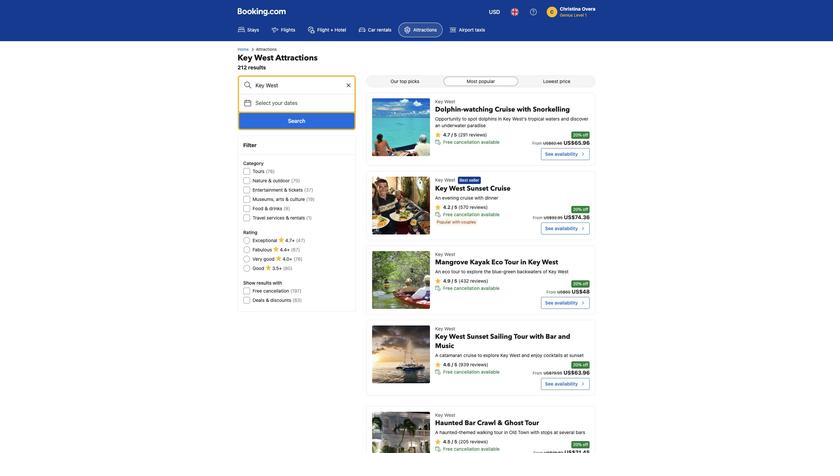 Task type: vqa. For each thing, say whether or not it's contained in the screenshot.


Task type: describe. For each thing, give the bounding box(es) containing it.
free for haunted bar crawl & ghost tour
[[443, 447, 453, 453]]

tour inside key west mangrove kayak eco tour in key west an eco tour to explore the blue-green backwaters of key west
[[452, 269, 460, 275]]

very
[[253, 257, 262, 262]]

4.4+
[[280, 247, 290, 253]]

& up entertainment
[[269, 178, 272, 184]]

20% off from us$79.95 us$63.96
[[533, 363, 590, 376]]

fabulous
[[253, 247, 272, 253]]

in inside key west mangrove kayak eco tour in key west an eco tour to explore the blue-green backwaters of key west
[[521, 258, 527, 267]]

very good
[[253, 257, 275, 262]]

search
[[288, 118, 305, 124]]

drinks
[[269, 206, 282, 212]]

5 for sunset
[[455, 205, 458, 210]]

backwaters
[[517, 269, 542, 275]]

(76) for 4.0+ (76)
[[294, 257, 303, 262]]

us$63.96
[[564, 370, 590, 376]]

(570
[[459, 205, 469, 210]]

us$74.36
[[564, 215, 590, 221]]

haunted-
[[440, 430, 459, 436]]

select your dates
[[256, 100, 298, 106]]

an inside key west sunset cruise an evening cruise with dinner
[[435, 195, 441, 201]]

attractions link
[[399, 23, 443, 37]]

tropical
[[528, 116, 545, 122]]

see availability for key west sunset cruise
[[545, 226, 578, 232]]

dolphin-watching cruise with snorkelling image
[[372, 99, 430, 156]]

culture
[[290, 197, 305, 202]]

key west dolphin-watching cruise with snorkelling opportunity to spot dolphins in key west's tropical waters and discover an underwater paradise
[[435, 99, 589, 128]]

tour inside key west key west sunset sailing tour with bar and music a catamaran cruise to explore key west and enjoy cocktails at sunset
[[514, 333, 528, 342]]

20% for key west sunset sailing tour with bar and music
[[574, 363, 582, 368]]

5 for mangrove
[[455, 279, 458, 284]]

reviews) for cruise
[[470, 205, 488, 210]]

from for dolphin-watching cruise with snorkelling
[[533, 141, 542, 146]]

/ for haunted
[[452, 440, 453, 445]]

cancellation for mangrove
[[454, 286, 480, 292]]

sunset inside key west key west sunset sailing tour with bar and music a catamaran cruise to explore key west and enjoy cocktails at sunset
[[467, 333, 489, 342]]

booking.com image
[[238, 8, 286, 16]]

evening
[[442, 195, 459, 201]]

an inside key west mangrove kayak eco tour in key west an eco tour to explore the blue-green backwaters of key west
[[435, 269, 441, 275]]

spot
[[468, 116, 478, 122]]

genius
[[560, 13, 573, 18]]

eco
[[442, 269, 450, 275]]

0 vertical spatial rentals
[[377, 27, 392, 33]]

select
[[256, 100, 271, 106]]

reviews) for kayak
[[470, 279, 489, 284]]

3.5+
[[272, 266, 282, 272]]

/ for key
[[452, 362, 453, 368]]

4.7 / 5 (291 reviews)
[[443, 132, 487, 138]]

to inside key west dolphin-watching cruise with snorkelling opportunity to spot dolphins in key west's tropical waters and discover an underwater paradise
[[463, 116, 467, 122]]

with inside key west haunted bar crawl & ghost tour a haunted-themed walking tour in old town with stops at several bars
[[531, 430, 540, 436]]

our top picks
[[391, 79, 420, 84]]

available for bar
[[481, 447, 500, 453]]

to inside key west key west sunset sailing tour with bar and music a catamaran cruise to explore key west and enjoy cocktails at sunset
[[478, 353, 482, 359]]

dates
[[284, 100, 298, 106]]

music
[[435, 342, 454, 351]]

free for key west sunset sailing tour with bar and music
[[443, 370, 453, 375]]

food & drinks (9)
[[253, 206, 290, 212]]

paradise
[[468, 123, 486, 128]]

haunted bar crawl & ghost tour image
[[372, 413, 430, 454]]

popular
[[479, 79, 495, 84]]

popular with couples
[[437, 220, 476, 225]]

available for watching
[[481, 139, 500, 145]]

available for west
[[481, 370, 500, 375]]

cancellation for key
[[454, 370, 480, 375]]

search button
[[239, 113, 355, 129]]

dolphin-
[[435, 105, 464, 114]]

available for cruise
[[481, 212, 500, 218]]

of
[[543, 269, 548, 275]]

your
[[272, 100, 283, 106]]

with right popular
[[453, 220, 460, 225]]

4.6 / 5 (939 reviews)
[[443, 362, 489, 368]]

airport
[[459, 27, 474, 33]]

sunset
[[570, 353, 584, 359]]

explore inside key west key west sunset sailing tour with bar and music a catamaran cruise to explore key west and enjoy cocktails at sunset
[[484, 353, 499, 359]]

the
[[484, 269, 491, 275]]

(432
[[459, 279, 469, 284]]

west inside key west attractions 212 results
[[254, 53, 274, 64]]

key inside key west sunset cruise an evening cruise with dinner
[[435, 184, 448, 193]]

west's
[[513, 116, 527, 122]]

key west sunset sailing tour with bar and music image
[[372, 326, 430, 384]]

1 vertical spatial results
[[257, 281, 272, 286]]

1 vertical spatial attractions
[[256, 47, 277, 52]]

hotel
[[335, 27, 346, 33]]

(76) for tours (76)
[[266, 169, 275, 174]]

(67)
[[291, 247, 300, 253]]

lowest
[[544, 79, 559, 84]]

christina overa genius level 1
[[560, 6, 596, 18]]

best seller
[[460, 178, 480, 183]]

see for mangrove kayak eco tour in key west
[[545, 301, 554, 306]]

crawl
[[477, 419, 496, 428]]

(205
[[459, 440, 469, 445]]

sailing
[[491, 333, 513, 342]]

cruise inside key west sunset cruise an evening cruise with dinner
[[491, 184, 511, 193]]

free for dolphin-watching cruise with snorkelling
[[443, 139, 453, 145]]

20% off from us$82.46 us$65.96
[[533, 133, 590, 146]]

us$60
[[558, 290, 571, 295]]

west inside key west haunted bar crawl & ghost tour a haunted-themed walking tour in old town with stops at several bars
[[445, 413, 455, 419]]

key west haunted bar crawl & ghost tour a haunted-themed walking tour in old town with stops at several bars
[[435, 413, 586, 436]]

5 20% from the top
[[574, 443, 582, 448]]

flights link
[[266, 23, 301, 37]]

sunset inside key west sunset cruise an evening cruise with dinner
[[467, 184, 489, 193]]

airport taxis link
[[444, 23, 491, 37]]

available for kayak
[[481, 286, 500, 292]]

flight
[[317, 27, 329, 33]]

kayak
[[470, 258, 490, 267]]

with inside key west key west sunset sailing tour with bar and music a catamaran cruise to explore key west and enjoy cocktails at sunset
[[530, 333, 544, 342]]

reviews) for watching
[[469, 132, 487, 138]]

cocktails
[[544, 353, 563, 359]]

best
[[460, 178, 468, 183]]

& right food
[[265, 206, 268, 212]]

20% off from us$92.95 us$74.36
[[533, 207, 590, 221]]

entertainment
[[253, 187, 283, 193]]

(47)
[[296, 238, 305, 244]]

flights
[[281, 27, 296, 33]]

category
[[243, 161, 264, 166]]

explore inside key west mangrove kayak eco tour in key west an eco tour to explore the blue-green backwaters of key west
[[467, 269, 483, 275]]

+
[[331, 27, 334, 33]]

/ for dolphin-
[[452, 132, 453, 138]]

key inside key west haunted bar crawl & ghost tour a haunted-themed walking tour in old town with stops at several bars
[[435, 413, 443, 419]]

see for dolphin-watching cruise with snorkelling
[[545, 151, 554, 157]]

cancellation for sunset
[[454, 212, 480, 218]]

results inside key west attractions 212 results
[[248, 65, 266, 71]]

level
[[574, 13, 584, 18]]

cancellation for haunted
[[454, 447, 480, 453]]

tours
[[253, 169, 265, 174]]

us$82.46
[[544, 141, 563, 146]]

food
[[253, 206, 264, 212]]

in inside key west haunted bar crawl & ghost tour a haunted-themed walking tour in old town with stops at several bars
[[504, 430, 508, 436]]

& up museums, arts & culture (19) in the top left of the page
[[284, 187, 288, 193]]

our
[[391, 79, 399, 84]]

free up deals
[[253, 289, 262, 294]]

20% off
[[574, 443, 589, 448]]

(80)
[[283, 266, 293, 272]]

off for key west sunset sailing tour with bar and music
[[583, 363, 589, 368]]

free cancellation available for kayak
[[443, 286, 500, 292]]

cruise inside key west sunset cruise an evening cruise with dinner
[[461, 195, 474, 201]]

free for key west sunset cruise
[[443, 212, 453, 218]]

/ for sunset
[[452, 205, 453, 210]]

cancellation for dolphin-
[[454, 139, 480, 145]]

cruise inside key west key west sunset sailing tour with bar and music a catamaran cruise to explore key west and enjoy cocktails at sunset
[[464, 353, 477, 359]]

ghost
[[505, 419, 524, 428]]

20% for mangrove kayak eco tour in key west
[[574, 282, 582, 287]]

nature & outdoor (70)
[[253, 178, 300, 184]]

4.5 / 5 (205 reviews)
[[443, 440, 488, 445]]

good
[[253, 266, 264, 272]]

4.2 / 5 (570 reviews)
[[443, 205, 488, 210]]

from for mangrove kayak eco tour in key west
[[547, 290, 556, 295]]

4.4+ (67)
[[280, 247, 300, 253]]

(19)
[[306, 197, 315, 202]]

services
[[267, 215, 285, 221]]

4.0+ (76)
[[283, 257, 303, 262]]

home
[[238, 47, 249, 52]]



Task type: locate. For each thing, give the bounding box(es) containing it.
4 see availability from the top
[[545, 382, 578, 387]]

cruise up 4.2 / 5 (570 reviews)
[[461, 195, 474, 201]]

1 horizontal spatial (76)
[[294, 257, 303, 262]]

0 vertical spatial tour
[[452, 269, 460, 275]]

tour inside key west mangrove kayak eco tour in key west an eco tour to explore the blue-green backwaters of key west
[[505, 258, 519, 267]]

key west attractions 212 results
[[238, 53, 318, 71]]

20% inside '20% off from us$82.46 us$65.96'
[[574, 133, 582, 138]]

off down bars
[[583, 443, 589, 448]]

5 off from the top
[[583, 443, 589, 448]]

waters
[[546, 116, 560, 122]]

/ right 4.5
[[452, 440, 453, 445]]

1 available from the top
[[481, 139, 500, 145]]

/ right 4.9
[[452, 279, 453, 284]]

off up us$48
[[583, 282, 589, 287]]

1 vertical spatial cruise
[[491, 184, 511, 193]]

1 availability from the top
[[555, 151, 578, 157]]

in up backwaters
[[521, 258, 527, 267]]

3.5+ (80)
[[272, 266, 293, 272]]

with inside key west sunset cruise an evening cruise with dinner
[[475, 195, 484, 201]]

an left eco
[[435, 269, 441, 275]]

212
[[238, 65, 247, 71]]

free down 4.2
[[443, 212, 453, 218]]

with left dinner
[[475, 195, 484, 201]]

0 vertical spatial (76)
[[266, 169, 275, 174]]

show
[[243, 281, 256, 286]]

your account menu christina overa genius level 1 element
[[547, 3, 599, 18]]

5 left (205
[[455, 440, 458, 445]]

rentals right car
[[377, 27, 392, 33]]

5 free cancellation available from the top
[[443, 447, 500, 453]]

from for key west sunset cruise
[[533, 216, 543, 221]]

1 horizontal spatial in
[[504, 430, 508, 436]]

discover
[[571, 116, 589, 122]]

at inside key west haunted bar crawl & ghost tour a haunted-themed walking tour in old town with stops at several bars
[[554, 430, 558, 436]]

discounts
[[271, 298, 291, 304]]

price
[[560, 79, 571, 84]]

1 vertical spatial in
[[521, 258, 527, 267]]

0 vertical spatial an
[[435, 195, 441, 201]]

1 vertical spatial and
[[558, 333, 571, 342]]

from left us$92.95
[[533, 216, 543, 221]]

20% inside 20% off from us$60 us$48
[[574, 282, 582, 287]]

reviews) right "(939"
[[471, 362, 489, 368]]

at right stops
[[554, 430, 558, 436]]

and left enjoy
[[522, 353, 530, 359]]

availability down us$63.96
[[555, 382, 578, 387]]

free cancellation available down 4.7 / 5 (291 reviews)
[[443, 139, 500, 145]]

3 availability from the top
[[555, 301, 578, 306]]

a inside key west key west sunset sailing tour with bar and music a catamaran cruise to explore key west and enjoy cocktails at sunset
[[435, 353, 439, 359]]

tour
[[452, 269, 460, 275], [495, 430, 503, 436]]

themed
[[459, 430, 476, 436]]

0 vertical spatial in
[[498, 116, 502, 122]]

mangrove
[[435, 258, 469, 267]]

blue-
[[492, 269, 504, 275]]

off inside 20% off from us$79.95 us$63.96
[[583, 363, 589, 368]]

0 horizontal spatial tour
[[452, 269, 460, 275]]

eco
[[492, 258, 503, 267]]

with up the west's
[[517, 105, 532, 114]]

2 20% from the top
[[574, 207, 582, 212]]

see
[[545, 151, 554, 157], [545, 226, 554, 232], [545, 301, 554, 306], [545, 382, 554, 387]]

reviews) down the
[[470, 279, 489, 284]]

0 vertical spatial cruise
[[495, 105, 516, 114]]

3 see availability from the top
[[545, 301, 578, 306]]

usd button
[[485, 4, 504, 20]]

5 left (432
[[455, 279, 458, 284]]

see availability down us$60
[[545, 301, 578, 306]]

1 off from the top
[[583, 133, 589, 138]]

off up us$74.36
[[583, 207, 589, 212]]

0 horizontal spatial in
[[498, 116, 502, 122]]

good
[[264, 257, 275, 262]]

bar inside key west haunted bar crawl & ghost tour a haunted-themed walking tour in old town with stops at several bars
[[465, 419, 476, 428]]

from inside '20% off from us$82.46 us$65.96'
[[533, 141, 542, 146]]

1 vertical spatial tour
[[514, 333, 528, 342]]

with
[[517, 105, 532, 114], [475, 195, 484, 201], [453, 220, 460, 225], [273, 281, 282, 286], [530, 333, 544, 342], [531, 430, 540, 436]]

(76) up "nature & outdoor (70)"
[[266, 169, 275, 174]]

seller
[[469, 178, 480, 183]]

from for key west sunset sailing tour with bar and music
[[533, 371, 543, 376]]

walking
[[477, 430, 493, 436]]

& right "crawl" on the bottom right of the page
[[498, 419, 503, 428]]

tour right sailing
[[514, 333, 528, 342]]

attractions inside key west attractions 212 results
[[276, 53, 318, 64]]

1 vertical spatial an
[[435, 269, 441, 275]]

0 vertical spatial tour
[[505, 258, 519, 267]]

2 horizontal spatial in
[[521, 258, 527, 267]]

1 horizontal spatial explore
[[484, 353, 499, 359]]

1 vertical spatial sunset
[[467, 333, 489, 342]]

most popular
[[467, 79, 495, 84]]

& inside key west haunted bar crawl & ghost tour a haunted-themed walking tour in old town with stops at several bars
[[498, 419, 503, 428]]

5 for haunted
[[455, 440, 458, 445]]

1 vertical spatial to
[[462, 269, 466, 275]]

see down 20% off from us$60 us$48
[[545, 301, 554, 306]]

from left us$79.95
[[533, 371, 543, 376]]

deals & discounts (83)
[[253, 298, 302, 304]]

1 an from the top
[[435, 195, 441, 201]]

top
[[400, 79, 407, 84]]

1 horizontal spatial at
[[564, 353, 568, 359]]

to left spot
[[463, 116, 467, 122]]

0 vertical spatial explore
[[467, 269, 483, 275]]

off for key west sunset cruise
[[583, 207, 589, 212]]

reviews) down paradise
[[469, 132, 487, 138]]

availability for key west sunset cruise
[[555, 226, 578, 232]]

availability for dolphin-watching cruise with snorkelling
[[555, 151, 578, 157]]

1 a from the top
[[435, 353, 439, 359]]

0 horizontal spatial at
[[554, 430, 558, 436]]

0 horizontal spatial (76)
[[266, 169, 275, 174]]

availability down us$65.96
[[555, 151, 578, 157]]

2 free cancellation available from the top
[[443, 212, 500, 218]]

see down us$92.95
[[545, 226, 554, 232]]

1 vertical spatial rentals
[[291, 215, 305, 221]]

off inside 20% off from us$92.95 us$74.36
[[583, 207, 589, 212]]

attractions inside attractions link
[[414, 27, 437, 33]]

in
[[498, 116, 502, 122], [521, 258, 527, 267], [504, 430, 508, 436]]

3 20% from the top
[[574, 282, 582, 287]]

arts
[[276, 197, 284, 202]]

see availability down us$92.95
[[545, 226, 578, 232]]

2 vertical spatial and
[[522, 353, 530, 359]]

0 horizontal spatial bar
[[465, 419, 476, 428]]

availability down us$60
[[555, 301, 578, 306]]

bar up cocktails
[[546, 333, 557, 342]]

20% for key west sunset cruise
[[574, 207, 582, 212]]

availability for key west sunset sailing tour with bar and music
[[555, 382, 578, 387]]

to up the 4.6 / 5 (939 reviews)
[[478, 353, 482, 359]]

in right dolphins
[[498, 116, 502, 122]]

4 20% from the top
[[574, 363, 582, 368]]

explore down kayak
[[467, 269, 483, 275]]

reviews) right (570
[[470, 205, 488, 210]]

20% up us$65.96
[[574, 133, 582, 138]]

& down (9)
[[286, 215, 289, 221]]

see availability for key west sunset sailing tour with bar and music
[[545, 382, 578, 387]]

1 free cancellation available from the top
[[443, 139, 500, 145]]

with inside key west dolphin-watching cruise with snorkelling opportunity to spot dolphins in key west's tropical waters and discover an underwater paradise
[[517, 105, 532, 114]]

cancellation
[[454, 139, 480, 145], [454, 212, 480, 218], [454, 286, 480, 292], [264, 289, 289, 294], [454, 370, 480, 375], [454, 447, 480, 453]]

20% inside 20% off from us$92.95 us$74.36
[[574, 207, 582, 212]]

outdoor
[[273, 178, 290, 184]]

attractions
[[414, 27, 437, 33], [256, 47, 277, 52], [276, 53, 318, 64]]

free cancellation available for watching
[[443, 139, 500, 145]]

off for dolphin-watching cruise with snorkelling
[[583, 133, 589, 138]]

a down music
[[435, 353, 439, 359]]

an
[[435, 195, 441, 201], [435, 269, 441, 275]]

tour inside key west haunted bar crawl & ghost tour a haunted-themed walking tour in old town with stops at several bars
[[495, 430, 503, 436]]

bar
[[546, 333, 557, 342], [465, 419, 476, 428]]

tour inside key west haunted bar crawl & ghost tour a haunted-themed walking tour in old town with stops at several bars
[[525, 419, 539, 428]]

home link
[[238, 47, 249, 53]]

4.9 / 5 (432 reviews)
[[443, 279, 489, 284]]

mangrove kayak eco tour in key west image
[[372, 252, 430, 309]]

in inside key west dolphin-watching cruise with snorkelling opportunity to spot dolphins in key west's tropical waters and discover an underwater paradise
[[498, 116, 502, 122]]

results right 'show'
[[257, 281, 272, 286]]

20%
[[574, 133, 582, 138], [574, 207, 582, 212], [574, 282, 582, 287], [574, 363, 582, 368], [574, 443, 582, 448]]

rentals left (1)
[[291, 215, 305, 221]]

see down us$82.46
[[545, 151, 554, 157]]

20% up us$48
[[574, 282, 582, 287]]

cruise up the 4.6 / 5 (939 reviews)
[[464, 353, 477, 359]]

/ right 4.2
[[452, 205, 453, 210]]

3 free cancellation available from the top
[[443, 286, 500, 292]]

see down us$79.95
[[545, 382, 554, 387]]

1 see from the top
[[545, 151, 554, 157]]

car rentals
[[368, 27, 392, 33]]

(197)
[[291, 289, 302, 294]]

explore down sailing
[[484, 353, 499, 359]]

1 sunset from the top
[[467, 184, 489, 193]]

from left us$60
[[547, 290, 556, 295]]

key west key west sunset sailing tour with bar and music a catamaran cruise to explore key west and enjoy cocktails at sunset
[[435, 326, 584, 359]]

tour right eco
[[452, 269, 460, 275]]

catamaran
[[440, 353, 463, 359]]

from inside 20% off from us$92.95 us$74.36
[[533, 216, 543, 221]]

exceptional
[[253, 238, 277, 244]]

us$48
[[572, 289, 590, 295]]

2 an from the top
[[435, 269, 441, 275]]

see availability down us$79.95
[[545, 382, 578, 387]]

5 for key
[[455, 362, 458, 368]]

free cancellation available for cruise
[[443, 212, 500, 218]]

key west
[[435, 177, 455, 183]]

availability for mangrove kayak eco tour in key west
[[555, 301, 578, 306]]

available down paradise
[[481, 139, 500, 145]]

0 vertical spatial sunset
[[467, 184, 489, 193]]

2 vertical spatial in
[[504, 430, 508, 436]]

a inside key west haunted bar crawl & ghost tour a haunted-themed walking tour in old town with stops at several bars
[[435, 430, 439, 436]]

5 for dolphin-
[[454, 132, 457, 138]]

west inside key west dolphin-watching cruise with snorkelling opportunity to spot dolphins in key west's tropical waters and discover an underwater paradise
[[445, 99, 455, 104]]

2 vertical spatial tour
[[525, 419, 539, 428]]

/ right 4.6
[[452, 362, 453, 368]]

2 availability from the top
[[555, 226, 578, 232]]

0 vertical spatial results
[[248, 65, 266, 71]]

with up free cancellation (197)
[[273, 281, 282, 286]]

4 off from the top
[[583, 363, 589, 368]]

1 vertical spatial at
[[554, 430, 558, 436]]

free down 4.6
[[443, 370, 453, 375]]

0 vertical spatial cruise
[[461, 195, 474, 201]]

1 vertical spatial cruise
[[464, 353, 477, 359]]

town
[[518, 430, 530, 436]]

snorkelling
[[533, 105, 570, 114]]

0 vertical spatial bar
[[546, 333, 557, 342]]

from inside 20% off from us$60 us$48
[[547, 290, 556, 295]]

free cancellation available down the 4.6 / 5 (939 reviews)
[[443, 370, 500, 375]]

& right deals
[[266, 298, 269, 304]]

lowest price
[[544, 79, 571, 84]]

cancellation down "4.5 / 5 (205 reviews)"
[[454, 447, 480, 453]]

4 free cancellation available from the top
[[443, 370, 500, 375]]

a left haunted-
[[435, 430, 439, 436]]

cruise up dinner
[[491, 184, 511, 193]]

2 vertical spatial to
[[478, 353, 482, 359]]

christina
[[560, 6, 581, 12]]

car
[[368, 27, 376, 33]]

2 vertical spatial attractions
[[276, 53, 318, 64]]

5 available from the top
[[481, 447, 500, 453]]

0 vertical spatial at
[[564, 353, 568, 359]]

4.6
[[443, 362, 451, 368]]

2 see from the top
[[545, 226, 554, 232]]

2 available from the top
[[481, 212, 500, 218]]

/ right 4.7
[[452, 132, 453, 138]]

1 see availability from the top
[[545, 151, 578, 157]]

1 vertical spatial tour
[[495, 430, 503, 436]]

see for key west sunset cruise
[[545, 226, 554, 232]]

cancellation down 4.2 / 5 (570 reviews)
[[454, 212, 480, 218]]

deals
[[253, 298, 265, 304]]

see for key west sunset sailing tour with bar and music
[[545, 382, 554, 387]]

museums, arts & culture (19)
[[253, 197, 315, 202]]

off
[[583, 133, 589, 138], [583, 207, 589, 212], [583, 282, 589, 287], [583, 363, 589, 368], [583, 443, 589, 448]]

and right waters
[[561, 116, 569, 122]]

results
[[248, 65, 266, 71], [257, 281, 272, 286]]

2 off from the top
[[583, 207, 589, 212]]

1 horizontal spatial tour
[[495, 430, 503, 436]]

20% off from us$60 us$48
[[547, 282, 590, 295]]

0 horizontal spatial explore
[[467, 269, 483, 275]]

bar up "themed"
[[465, 419, 476, 428]]

tour up town
[[525, 419, 539, 428]]

show results with
[[243, 281, 282, 286]]

free cancellation available for bar
[[443, 447, 500, 453]]

1 horizontal spatial bar
[[546, 333, 557, 342]]

0 horizontal spatial rentals
[[291, 215, 305, 221]]

museums,
[[253, 197, 275, 202]]

sunset down seller
[[467, 184, 489, 193]]

c
[[551, 9, 554, 15]]

1 vertical spatial (76)
[[294, 257, 303, 262]]

1 vertical spatial bar
[[465, 419, 476, 428]]

off up us$63.96
[[583, 363, 589, 368]]

0 vertical spatial to
[[463, 116, 467, 122]]

1 horizontal spatial rentals
[[377, 27, 392, 33]]

cancellation down 4.7 / 5 (291 reviews)
[[454, 139, 480, 145]]

5 left (570
[[455, 205, 458, 210]]

an left evening
[[435, 195, 441, 201]]

bar inside key west key west sunset sailing tour with bar and music a catamaran cruise to explore key west and enjoy cocktails at sunset
[[546, 333, 557, 342]]

and up cocktails
[[558, 333, 571, 342]]

free down 4.5
[[443, 447, 453, 453]]

availability down us$74.36
[[555, 226, 578, 232]]

underwater
[[442, 123, 466, 128]]

4.9
[[443, 279, 451, 284]]

0 vertical spatial a
[[435, 353, 439, 359]]

5 left "(939"
[[455, 362, 458, 368]]

off inside '20% off from us$82.46 us$65.96'
[[583, 133, 589, 138]]

3 available from the top
[[481, 286, 500, 292]]

free for mangrove kayak eco tour in key west
[[443, 286, 453, 292]]

an
[[435, 123, 441, 128]]

cruise up the west's
[[495, 105, 516, 114]]

2 see availability from the top
[[545, 226, 578, 232]]

see availability for dolphin-watching cruise with snorkelling
[[545, 151, 578, 157]]

1 20% from the top
[[574, 133, 582, 138]]

Where are you going? search field
[[239, 77, 355, 94]]

5 left (291 in the right of the page
[[454, 132, 457, 138]]

travel
[[253, 215, 266, 221]]

see availability
[[545, 151, 578, 157], [545, 226, 578, 232], [545, 301, 578, 306], [545, 382, 578, 387]]

free cancellation available down 4.9 / 5 (432 reviews)
[[443, 286, 500, 292]]

from inside 20% off from us$79.95 us$63.96
[[533, 371, 543, 376]]

and inside key west dolphin-watching cruise with snorkelling opportunity to spot dolphins in key west's tropical waters and discover an underwater paradise
[[561, 116, 569, 122]]

explore
[[467, 269, 483, 275], [484, 353, 499, 359]]

tickets
[[289, 187, 303, 193]]

available down dinner
[[481, 212, 500, 218]]

4 availability from the top
[[555, 382, 578, 387]]

overa
[[582, 6, 596, 12]]

car rentals link
[[353, 23, 397, 37]]

free cancellation available down "4.5 / 5 (205 reviews)"
[[443, 447, 500, 453]]

see availability for mangrove kayak eco tour in key west
[[545, 301, 578, 306]]

2 a from the top
[[435, 430, 439, 436]]

1 vertical spatial a
[[435, 430, 439, 436]]

key west sunset cruise an evening cruise with dinner
[[435, 184, 511, 201]]

/ for mangrove
[[452, 279, 453, 284]]

a
[[435, 353, 439, 359], [435, 430, 439, 436]]

4 available from the top
[[481, 370, 500, 375]]

cruise inside key west dolphin-watching cruise with snorkelling opportunity to spot dolphins in key west's tropical waters and discover an underwater paradise
[[495, 105, 516, 114]]

tour
[[505, 258, 519, 267], [514, 333, 528, 342], [525, 419, 539, 428]]

free down 4.7
[[443, 139, 453, 145]]

stays
[[247, 27, 259, 33]]

sunset
[[467, 184, 489, 193], [467, 333, 489, 342]]

key west sunset cruise image
[[372, 177, 430, 235]]

20% for dolphin-watching cruise with snorkelling
[[574, 133, 582, 138]]

cancellation down the 4.6 / 5 (939 reviews)
[[454, 370, 480, 375]]

tour up green
[[505, 258, 519, 267]]

4 see from the top
[[545, 382, 554, 387]]

flight + hotel
[[317, 27, 346, 33]]

1 vertical spatial explore
[[484, 353, 499, 359]]

at left sunset
[[564, 353, 568, 359]]

usd
[[489, 9, 500, 15]]

2 sunset from the top
[[467, 333, 489, 342]]

20% up us$74.36
[[574, 207, 582, 212]]

0 vertical spatial and
[[561, 116, 569, 122]]

available down the
[[481, 286, 500, 292]]

3 see from the top
[[545, 301, 554, 306]]

free cancellation available up couples on the right
[[443, 212, 500, 218]]

(76)
[[266, 169, 275, 174], [294, 257, 303, 262]]

available down the 4.6 / 5 (939 reviews)
[[481, 370, 500, 375]]

stays link
[[232, 23, 265, 37]]

& right arts
[[286, 197, 289, 202]]

in left old
[[504, 430, 508, 436]]

0 vertical spatial attractions
[[414, 27, 437, 33]]

from left us$82.46
[[533, 141, 542, 146]]

cancellation up deals & discounts (83)
[[264, 289, 289, 294]]

cancellation down 4.9 / 5 (432 reviews)
[[454, 286, 480, 292]]

sunset left sailing
[[467, 333, 489, 342]]

off inside 20% off from us$60 us$48
[[583, 282, 589, 287]]

reviews) for west
[[471, 362, 489, 368]]

key inside key west attractions 212 results
[[238, 53, 253, 64]]

west inside key west sunset cruise an evening cruise with dinner
[[449, 184, 466, 193]]

(76) down (67)
[[294, 257, 303, 262]]

free cancellation (197)
[[253, 289, 302, 294]]

free cancellation available for west
[[443, 370, 500, 375]]

3 off from the top
[[583, 282, 589, 287]]

reviews) for bar
[[470, 440, 488, 445]]

to inside key west mangrove kayak eco tour in key west an eco tour to explore the blue-green backwaters of key west
[[462, 269, 466, 275]]

off for mangrove kayak eco tour in key west
[[583, 282, 589, 287]]

tour right walking
[[495, 430, 503, 436]]

at inside key west key west sunset sailing tour with bar and music a catamaran cruise to explore key west and enjoy cocktails at sunset
[[564, 353, 568, 359]]

watching
[[464, 105, 493, 114]]

20% inside 20% off from us$79.95 us$63.96
[[574, 363, 582, 368]]

(83)
[[293, 298, 302, 304]]



